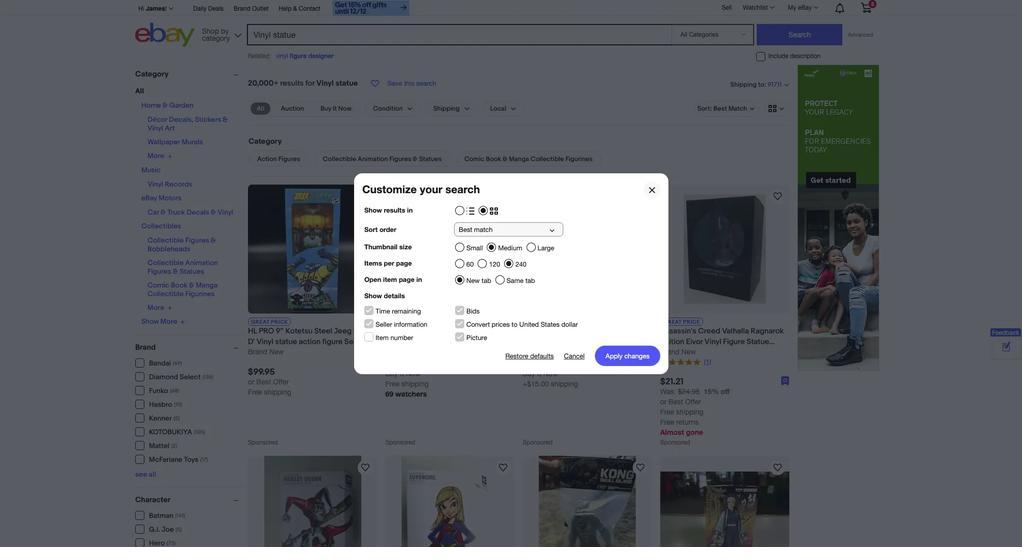Task type: vqa. For each thing, say whether or not it's contained in the screenshot.


Task type: describe. For each thing, give the bounding box(es) containing it.
1 horizontal spatial statues
[[419, 155, 442, 163]]

valhalla
[[722, 327, 749, 337]]

statue inside assassin's creed valhalla ragnarok edition eivor vinyl figure statue culturefly
[[747, 338, 769, 347]]

0 vertical spatial statue
[[336, 79, 358, 88]]

feedback
[[993, 330, 1020, 337]]

buy it now link
[[314, 103, 358, 115]]

vinyl inside marvel 1992 horizon 1/6 venom statue – vinyl model kit- damaged
[[553, 329, 570, 339]]

ragnarok
[[751, 327, 784, 337]]

ebay motors link
[[141, 194, 182, 202]]

statue inside star ace toys skull island - kong soft vinyl statue brand new
[[404, 329, 427, 339]]

sort order
[[364, 225, 396, 234]]

all link
[[251, 103, 271, 115]]

action
[[299, 338, 321, 347]]

gone
[[686, 428, 703, 437]]

select
[[180, 373, 201, 382]]

& inside account navigation
[[293, 5, 297, 12]]

batman
[[149, 512, 174, 521]]

manga inside collectible figures & bobbleheads collectible animation figures & statues comic book & manga collectible figurines
[[196, 281, 218, 290]]

funko
[[149, 387, 168, 396]]

watch dc collectibles artists' alley supergirl chrissie zullo designer vinyl statue image
[[497, 462, 509, 474]]

bandai (49)
[[149, 359, 182, 368]]

character button
[[135, 495, 243, 505]]

customize your search dialog
[[0, 0, 1022, 548]]

vinyl inside star ace toys skull island - kong soft vinyl statue brand new
[[386, 329, 402, 339]]

jeeg
[[334, 327, 352, 337]]

animation inside collectible figures & bobbleheads collectible animation figures & statues comic book & manga collectible figurines
[[185, 259, 218, 267]]

all
[[149, 470, 156, 479]]

skull
[[434, 319, 451, 328]]

shipping inside buy it now free shipping 69 watchers
[[402, 381, 429, 389]]

returns
[[676, 418, 699, 427]]

brand button
[[135, 343, 243, 352]]

1 vertical spatial ebay
[[141, 194, 157, 202]]

9"
[[276, 327, 284, 337]]

items
[[364, 259, 382, 267]]

prices
[[492, 321, 510, 328]]

thumbnail size
[[364, 243, 412, 251]]

2 more button from the top
[[148, 303, 172, 312]]

$24.95
[[678, 388, 700, 396]]

$99.95 or best offer free shipping
[[248, 368, 291, 397]]

garden
[[169, 101, 194, 110]]

shipping inside $50.00 buy it now +$15.00 shipping
[[551, 381, 578, 389]]

240
[[515, 261, 526, 268]]

-
[[475, 319, 478, 328]]

now inside $50.00 buy it now +$15.00 shipping
[[543, 370, 558, 378]]

figurines inside comic book & manga collectible figurines link
[[566, 155, 593, 163]]

brand down edition
[[660, 348, 680, 356]]

hl pro 9"  kotetsu steel jeeg robot d' vinyl statue action figure sealed box heading
[[248, 327, 375, 358]]

collectibles
[[141, 222, 181, 230]]

tab for new tab
[[482, 277, 491, 285]]

watch hl pro 9"  kotetsu steel jeeg robot d' vinyl statue action figure sealed box image
[[359, 190, 372, 203]]

$50.00 buy it now +$15.00 shipping
[[523, 360, 578, 389]]

remaining
[[392, 308, 421, 315]]

home & garden
[[141, 101, 194, 110]]

(1)
[[704, 358, 711, 366]]

brand up bandai
[[135, 343, 156, 352]]

new up (1) link
[[682, 348, 696, 356]]

search for save this search
[[416, 80, 436, 87]]

1 horizontal spatial in
[[416, 275, 422, 284]]

item
[[383, 275, 397, 284]]

thumbnail
[[364, 243, 397, 251]]

(141)
[[175, 513, 185, 520]]

figures down bobbleheads
[[148, 267, 171, 276]]

steel
[[314, 327, 332, 337]]

1 horizontal spatial category
[[249, 137, 282, 146]]

more for first the more button from the bottom
[[148, 304, 164, 312]]

assassin's creed valhalla ragnarok edition eivor vinyl figure statue culturefly heading
[[660, 327, 784, 358]]

collectible figures & bobbleheads link
[[148, 236, 216, 253]]

save this search button
[[364, 75, 439, 92]]

open item page in
[[364, 275, 422, 284]]

tab for same tab
[[525, 277, 535, 285]]

watch assassin's creed valhalla ragnarok edition eivor vinyl figure statue culturefly image
[[772, 190, 784, 203]]

my ebay
[[788, 4, 812, 11]]

offer inside $99.95 or best offer free shipping
[[273, 378, 289, 387]]

show for show results in
[[364, 206, 382, 214]]

vinyl inside hl pro 9"  kotetsu steel jeeg robot d' vinyl statue action figure sealed box
[[257, 338, 274, 347]]

watchers
[[395, 390, 427, 399]]

collectible figures & bobbleheads collectible animation figures & statues comic book & manga collectible figurines
[[148, 236, 218, 298]]

page for per
[[396, 259, 412, 267]]

new inside customize your search dialog
[[466, 277, 480, 285]]

assassin's
[[660, 327, 697, 337]]

creed
[[698, 327, 721, 337]]

your shopping cart contains 5 items image
[[861, 3, 872, 13]]

it for buy it now
[[333, 105, 337, 113]]

free inside buy it now free shipping 69 watchers
[[386, 381, 400, 389]]

new inside star ace toys skull island - kong soft vinyl statue brand new
[[407, 340, 421, 348]]

1 vertical spatial all
[[257, 105, 265, 113]]

buy for buy it now free shipping 69 watchers
[[386, 370, 398, 378]]

your
[[420, 183, 442, 196]]

0 horizontal spatial category
[[135, 69, 169, 79]]

category button
[[135, 69, 243, 79]]

model
[[571, 329, 594, 339]]

vinyl inside décor decals, stickers & vinyl art wallpaper murals
[[148, 124, 163, 133]]

same tab
[[506, 277, 535, 285]]

changes
[[624, 352, 650, 360]]

advanced
[[848, 32, 873, 38]]

+$15.00
[[523, 381, 549, 389]]

kenner
[[149, 414, 172, 423]]

brand new for culturefly
[[660, 348, 696, 356]]

figures down decals
[[185, 236, 209, 245]]

0 horizontal spatial toys
[[184, 456, 199, 465]]

0 vertical spatial comic
[[464, 155, 485, 163]]

convert
[[466, 321, 490, 328]]

small
[[466, 244, 483, 252]]

brand down the d'
[[248, 348, 267, 356]]

island
[[453, 319, 473, 328]]

murals
[[182, 138, 203, 146]]

seller information
[[375, 321, 427, 328]]

none text field containing was:
[[660, 388, 700, 396]]

box
[[248, 348, 261, 358]]

hasbro
[[149, 401, 172, 409]]

diamond select (135)
[[149, 373, 213, 382]]

off
[[721, 387, 730, 396]]

more for 2nd the more button from the bottom
[[148, 152, 164, 160]]

music
[[141, 166, 161, 174]]

figures right 'action'
[[278, 155, 300, 163]]

0 horizontal spatial figure
[[290, 52, 307, 60]]

action figures
[[257, 155, 300, 163]]

daily deals
[[193, 5, 224, 12]]

shipping inside $99.95 or best offer free shipping
[[264, 389, 291, 397]]

this
[[404, 80, 415, 87]]

statue inside marvel 1992 horizon 1/6 venom statue – vinyl model kit- damaged
[[523, 329, 546, 339]]

décor
[[148, 115, 168, 124]]

marvel 1992 horizon 1/6 venom statue – vinyl model kit- damaged heading
[[523, 319, 643, 339]]

marvel 1992 horizon 1/6 venom statue – vinyl model kit- damaged image
[[551, 185, 624, 314]]

figurines inside collectible figures & bobbleheads collectible animation figures & statues comic book & manga collectible figurines
[[185, 290, 215, 298]]

collectible animation figures & statues
[[323, 155, 442, 163]]

mcfarlane toys (17)
[[149, 456, 208, 465]]

dc collectibles artists' alley supergirl chrissie zullo designer vinyl statue image
[[402, 456, 499, 548]]

per
[[384, 259, 394, 267]]

marvel 1992 horizon 1/6 venom statue – vinyl model kit- damaged
[[523, 319, 643, 339]]

vinyl records
[[148, 180, 192, 189]]

0 horizontal spatial results
[[280, 79, 304, 88]]

hasbro (10)
[[149, 401, 182, 409]]

0 vertical spatial manga
[[509, 155, 529, 163]]

marvel 1992 horizon 1/6 venom statue – vinyl model kit- damaged link
[[523, 318, 652, 340]]

items per page
[[364, 259, 412, 267]]



Task type: locate. For each thing, give the bounding box(es) containing it.
cancel button
[[564, 346, 585, 366]]

number
[[390, 334, 413, 342]]

statues inside collectible figures & bobbleheads collectible animation figures & statues comic book & manga collectible figurines
[[180, 267, 204, 276]]

0 horizontal spatial manga
[[196, 281, 218, 290]]

best down $99.95
[[257, 378, 271, 387]]

0 vertical spatial or
[[248, 378, 255, 387]]

or down $99.95
[[248, 378, 255, 387]]

contact
[[299, 5, 321, 12]]

star ace toys skull island - kong soft vinyl statue heading
[[386, 319, 514, 339]]

g.i.
[[149, 526, 160, 534]]

1 vertical spatial statue
[[275, 338, 297, 347]]

watchlist
[[743, 4, 768, 11]]

figures up the customize
[[390, 155, 412, 163]]

All selected text field
[[257, 104, 265, 113]]

0 horizontal spatial star ace toys skull island - kong soft vinyl statue image
[[405, 185, 495, 314]]

kenner (5)
[[149, 414, 180, 423]]

all down 20,000
[[257, 105, 265, 113]]

buy inside $50.00 buy it now +$15.00 shipping
[[523, 370, 535, 378]]

apply changes
[[606, 352, 650, 360]]

category up 'action'
[[249, 137, 282, 146]]

home & garden link
[[141, 101, 194, 110]]

vinyl right for
[[316, 79, 334, 88]]

0 horizontal spatial book
[[171, 281, 188, 290]]

0 vertical spatial animation
[[358, 155, 388, 163]]

all
[[135, 87, 144, 95], [257, 105, 265, 113]]

advertisement region
[[798, 65, 879, 371]]

brand down seller information
[[386, 340, 405, 348]]

toys inside star ace toys skull island - kong soft vinyl statue brand new
[[417, 319, 433, 328]]

statue down 9"
[[275, 338, 297, 347]]

0 vertical spatial toys
[[417, 319, 433, 328]]

assassin's creed valhalla ragnarok edition eivor vinyl figure statue culturefly image
[[684, 185, 766, 314]]

0 horizontal spatial ebay
[[141, 194, 157, 202]]

watch star ace toys skull island - kong soft vinyl statue image
[[634, 462, 647, 474]]

include
[[769, 53, 789, 60]]

figures
[[278, 155, 300, 163], [390, 155, 412, 163], [185, 236, 209, 245], [148, 267, 171, 276]]

it inside $50.00 buy it now +$15.00 shipping
[[537, 370, 541, 378]]

0 vertical spatial comic book & manga collectible figurines link
[[456, 151, 602, 167]]

see
[[135, 470, 147, 479]]

star ace toys skull island - kong soft vinyl statue image
[[405, 185, 495, 314], [539, 456, 636, 548]]

2 vertical spatial show
[[141, 318, 159, 326]]

1 vertical spatial comic
[[148, 281, 169, 290]]

0 vertical spatial page
[[396, 259, 412, 267]]

0 horizontal spatial it
[[333, 105, 337, 113]]

shipping up returns
[[676, 408, 704, 416]]

large
[[537, 244, 554, 252]]

1 horizontal spatial best
[[669, 398, 683, 406]]

1 horizontal spatial statue
[[523, 329, 546, 339]]

vinyl left art
[[148, 124, 163, 133]]

vinyl down "star"
[[386, 329, 402, 339]]

1 vertical spatial (5)
[[176, 527, 182, 533]]

0 horizontal spatial tab
[[482, 277, 491, 285]]

it inside buy it now free shipping 69 watchers
[[400, 370, 404, 378]]

0 vertical spatial figurines
[[566, 155, 593, 163]]

2 horizontal spatial it
[[537, 370, 541, 378]]

time
[[375, 308, 390, 315]]

vinyl right decals
[[218, 208, 233, 217]]

1 vertical spatial show
[[364, 292, 382, 300]]

20,000 + results for vinyl statue
[[248, 79, 358, 88]]

1 vertical spatial comic book & manga collectible figurines link
[[148, 281, 218, 298]]

shipping down $99.95
[[264, 389, 291, 397]]

comic book & manga collectible figurines
[[464, 155, 593, 163]]

offer down "$24.95"
[[685, 398, 701, 406]]

it up watchers
[[400, 370, 404, 378]]

1 vertical spatial more button
[[148, 303, 172, 312]]

hl pro 9"  kotetsu steel jeeg robot d' vinyl statue action figure sealed box image
[[248, 185, 377, 314]]

bandai banpresto demon slayer kimetsu no yaiba v40 kanae kocho vinyl statue image
[[660, 472, 790, 548]]

more inside show more button
[[160, 318, 177, 326]]

1 vertical spatial offer
[[685, 398, 701, 406]]

pro
[[259, 327, 274, 337]]

tab
[[482, 277, 491, 285], [525, 277, 535, 285]]

120
[[489, 261, 500, 268]]

buy right auction at the left of page
[[321, 105, 331, 113]]

get an extra 15% off image
[[333, 1, 409, 16]]

0 vertical spatial category
[[135, 69, 169, 79]]

search inside dialog
[[445, 183, 480, 196]]

book inside collectible figures & bobbleheads collectible animation figures & statues comic book & manga collectible figurines
[[171, 281, 188, 290]]

account navigation
[[135, 0, 879, 17]]

category up home
[[135, 69, 169, 79]]

stickers
[[195, 115, 221, 124]]

0 horizontal spatial statues
[[180, 267, 204, 276]]

1 vertical spatial in
[[416, 275, 422, 284]]

description
[[790, 53, 821, 60]]

watch dc collectibles artists' alley nooligan harley quinn designer vinyl statue image
[[359, 462, 372, 474]]

results inside customize your search dialog
[[384, 206, 405, 214]]

buy it now
[[321, 105, 352, 113]]

animation down collectible figures & bobbleheads link
[[185, 259, 218, 267]]

records
[[165, 180, 192, 189]]

banner containing sell
[[135, 0, 879, 50]]

sort
[[364, 225, 377, 234]]

1 tab from the left
[[482, 277, 491, 285]]

new down information
[[407, 340, 421, 348]]

free up almost
[[660, 418, 674, 427]]

seller
[[375, 321, 392, 328]]

figure right vinyl
[[290, 52, 307, 60]]

0 horizontal spatial comic book & manga collectible figurines link
[[148, 281, 218, 298]]

watch marvel 1992 horizon 1/6 venom statue – vinyl model kit- damaged image
[[634, 190, 647, 203]]

0 horizontal spatial now
[[338, 105, 352, 113]]

results up order
[[384, 206, 405, 214]]

car
[[148, 208, 159, 217]]

now
[[338, 105, 352, 113], [406, 370, 421, 378], [543, 370, 558, 378]]

brand new for statue
[[248, 348, 284, 356]]

dc collectibles artists' alley nooligan harley quinn designer vinyl statue image
[[264, 456, 361, 548]]

1 vertical spatial results
[[384, 206, 405, 214]]

0 horizontal spatial or
[[248, 378, 255, 387]]

mattel
[[149, 442, 170, 451]]

music link
[[141, 166, 161, 174]]

1 horizontal spatial collectible animation figures & statues link
[[314, 151, 451, 167]]

shipping inside was: $24.95 15% off or best offer free shipping free returns almost gone
[[676, 408, 704, 416]]

horizon
[[565, 319, 592, 328]]

vinyl inside assassin's creed valhalla ragnarok edition eivor vinyl figure statue culturefly
[[705, 338, 722, 347]]

(5) right joe
[[176, 527, 182, 533]]

1 vertical spatial collectible animation figures & statues link
[[148, 259, 218, 276]]

statue inside hl pro 9"  kotetsu steel jeeg robot d' vinyl statue action figure sealed box
[[275, 338, 297, 347]]

show down watch hl pro 9"  kotetsu steel jeeg robot d' vinyl statue action figure sealed box image
[[364, 206, 382, 214]]

brand new down the d'
[[248, 348, 284, 356]]

restore
[[505, 352, 528, 360]]

shipping up watchers
[[402, 381, 429, 389]]

wallpaper murals link
[[148, 138, 203, 146]]

0 vertical spatial in
[[407, 206, 413, 214]]

funko (68)
[[149, 387, 179, 396]]

1 horizontal spatial statue
[[336, 79, 358, 88]]

vinyl down pro
[[257, 338, 274, 347]]

now down "$50.00"
[[543, 370, 558, 378]]

1 vertical spatial or
[[660, 398, 667, 406]]

0 horizontal spatial comic
[[148, 281, 169, 290]]

statue down the marvel
[[523, 329, 546, 339]]

décor decals, stickers & vinyl art link
[[148, 115, 228, 133]]

free up "69"
[[386, 381, 400, 389]]

or inside $99.95 or best offer free shipping
[[248, 378, 255, 387]]

category
[[135, 69, 169, 79], [249, 137, 282, 146]]

brand inside star ace toys skull island - kong soft vinyl statue brand new
[[386, 340, 405, 348]]

toys right ace
[[417, 319, 433, 328]]

1 horizontal spatial manga
[[509, 155, 529, 163]]

vinyl down 1992
[[553, 329, 570, 339]]

brand inside account navigation
[[234, 5, 250, 12]]

1 vertical spatial category
[[249, 137, 282, 146]]

best inside was: $24.95 15% off or best offer free shipping free returns almost gone
[[669, 398, 683, 406]]

best inside $99.95 or best offer free shipping
[[257, 378, 271, 387]]

0 vertical spatial statues
[[419, 155, 442, 163]]

1 vertical spatial more
[[148, 304, 164, 312]]

now for buy it now
[[338, 105, 352, 113]]

vinyl down music
[[148, 180, 163, 189]]

0 vertical spatial collectible animation figures & statues link
[[314, 151, 451, 167]]

1 horizontal spatial brand new
[[660, 348, 696, 356]]

customize
[[362, 183, 417, 196]]

statue
[[404, 329, 427, 339], [523, 329, 546, 339], [747, 338, 769, 347]]

2 tab from the left
[[525, 277, 535, 285]]

0 vertical spatial show
[[364, 206, 382, 214]]

advanced link
[[843, 25, 878, 45]]

–
[[547, 329, 551, 339]]

1 horizontal spatial book
[[486, 155, 501, 163]]

0 horizontal spatial in
[[407, 206, 413, 214]]

0 vertical spatial ebay
[[798, 4, 812, 11]]

now for buy it now free shipping 69 watchers
[[406, 370, 421, 378]]

show for show details
[[364, 292, 382, 300]]

statue up buy it now
[[336, 79, 358, 88]]

0 horizontal spatial statue
[[404, 329, 427, 339]]

(5) up kotobukiya (105)
[[174, 416, 180, 422]]

almost
[[660, 428, 684, 437]]

1 brand new from the left
[[248, 348, 284, 356]]

search right your
[[445, 183, 480, 196]]

soft
[[499, 319, 514, 328]]

1 vertical spatial statues
[[180, 267, 204, 276]]

vinyl down creed
[[705, 338, 722, 347]]

statues up your
[[419, 155, 442, 163]]

to
[[512, 321, 517, 328]]

0 horizontal spatial brand new
[[248, 348, 284, 356]]

décor decals, stickers & vinyl art wallpaper murals
[[148, 115, 228, 146]]

0 vertical spatial best
[[257, 378, 271, 387]]

or inside was: $24.95 15% off or best offer free shipping free returns almost gone
[[660, 398, 667, 406]]

search for customize your search
[[445, 183, 480, 196]]

1 vertical spatial book
[[171, 281, 188, 290]]

2 brand new from the left
[[660, 348, 696, 356]]

watch bandai banpresto demon slayer kimetsu no yaiba v40 kanae kocho vinyl statue image
[[772, 462, 784, 474]]

1 vertical spatial search
[[445, 183, 480, 196]]

results right + at the left top of the page
[[280, 79, 304, 88]]

0 vertical spatial search
[[416, 80, 436, 87]]

best down was:
[[669, 398, 683, 406]]

1 horizontal spatial star ace toys skull island - kong soft vinyl statue image
[[539, 456, 636, 548]]

&
[[293, 5, 297, 12], [163, 101, 168, 110], [223, 115, 228, 124], [413, 155, 418, 163], [503, 155, 508, 163], [161, 208, 166, 217], [211, 208, 216, 217], [211, 236, 216, 245], [173, 267, 178, 276], [189, 281, 194, 290]]

more up brand "dropdown button"
[[160, 318, 177, 326]]

bids
[[466, 308, 480, 315]]

0 horizontal spatial animation
[[185, 259, 218, 267]]

show inside button
[[141, 318, 159, 326]]

0 horizontal spatial collectible animation figures & statues link
[[148, 259, 218, 276]]

marvel
[[523, 319, 546, 328]]

statue down ragnarok
[[747, 338, 769, 347]]

more up music
[[148, 152, 164, 160]]

apply
[[606, 352, 623, 360]]

page right per
[[396, 259, 412, 267]]

free inside $99.95 or best offer free shipping
[[248, 389, 262, 397]]

None text field
[[660, 388, 700, 396]]

1 horizontal spatial it
[[400, 370, 404, 378]]

1 vertical spatial manga
[[196, 281, 218, 290]]

0 vertical spatial results
[[280, 79, 304, 88]]

or down was:
[[660, 398, 667, 406]]

shipping right the +$15.00
[[551, 381, 578, 389]]

now down 20,000 + results for vinyl statue
[[338, 105, 352, 113]]

0 horizontal spatial best
[[257, 378, 271, 387]]

$21.21
[[660, 377, 684, 387]]

60
[[466, 261, 474, 268]]

1992
[[548, 319, 564, 328]]

buy for buy it now
[[321, 105, 331, 113]]

more button down wallpaper
[[148, 152, 172, 161]]

0 vertical spatial all
[[135, 87, 144, 95]]

show up bandai
[[141, 318, 159, 326]]

hl pro 9"  kotetsu steel jeeg robot d' vinyl statue action figure sealed box link
[[248, 326, 377, 358]]

robot
[[354, 327, 375, 337]]

0 horizontal spatial offer
[[273, 378, 289, 387]]

cancel
[[564, 352, 585, 360]]

2 horizontal spatial buy
[[523, 370, 535, 378]]

all up home
[[135, 87, 144, 95]]

page right item
[[399, 275, 414, 284]]

0 horizontal spatial buy
[[321, 105, 331, 113]]

statues down collectible figures & bobbleheads link
[[180, 267, 204, 276]]

time remaining
[[375, 308, 421, 315]]

tab right same
[[525, 277, 535, 285]]

0 vertical spatial (5)
[[174, 416, 180, 422]]

banner
[[135, 0, 879, 50]]

figurines
[[566, 155, 593, 163], [185, 290, 215, 298]]

search inside button
[[416, 80, 436, 87]]

it down 20,000 + results for vinyl statue
[[333, 105, 337, 113]]

in right item
[[416, 275, 422, 284]]

states
[[541, 321, 560, 328]]

show
[[364, 206, 382, 214], [364, 292, 382, 300], [141, 318, 159, 326]]

ebay inside account navigation
[[798, 4, 812, 11]]

offer down $99.95
[[273, 378, 289, 387]]

offer
[[273, 378, 289, 387], [685, 398, 701, 406]]

1 vertical spatial figure
[[322, 338, 343, 347]]

show for show more
[[141, 318, 159, 326]]

animation up the customize
[[358, 155, 388, 163]]

g.i. joe (5)
[[149, 526, 182, 534]]

0 vertical spatial figure
[[290, 52, 307, 60]]

more up show more
[[148, 304, 164, 312]]

figure down steel
[[322, 338, 343, 347]]

free down $99.95
[[248, 389, 262, 397]]

now up watchers
[[406, 370, 421, 378]]

1 vertical spatial toys
[[184, 456, 199, 465]]

(5) inside g.i. joe (5)
[[176, 527, 182, 533]]

1 horizontal spatial ebay
[[798, 4, 812, 11]]

car & truck decals & vinyl link
[[148, 208, 233, 217]]

new down 9"
[[269, 348, 284, 356]]

1 horizontal spatial results
[[384, 206, 405, 214]]

1 vertical spatial page
[[399, 275, 414, 284]]

None submit
[[757, 24, 843, 45]]

dollar
[[561, 321, 578, 328]]

2 horizontal spatial statue
[[747, 338, 769, 347]]

best
[[257, 378, 271, 387], [669, 398, 683, 406]]

0 vertical spatial book
[[486, 155, 501, 163]]

1 more button from the top
[[148, 152, 172, 161]]

show down open
[[364, 292, 382, 300]]

& inside décor decals, stickers & vinyl art wallpaper murals
[[223, 115, 228, 124]]

(5)
[[174, 416, 180, 422], [176, 527, 182, 533]]

offer inside was: $24.95 15% off or best offer free shipping free returns almost gone
[[685, 398, 701, 406]]

hl
[[248, 327, 257, 337]]

restore defaults button
[[505, 346, 554, 366]]

1 horizontal spatial comic book & manga collectible figurines link
[[456, 151, 602, 167]]

toys left (17)
[[184, 456, 199, 465]]

0 vertical spatial more button
[[148, 152, 172, 161]]

collectible animation figures & statues link
[[314, 151, 451, 167], [148, 259, 218, 276]]

1 horizontal spatial offer
[[685, 398, 701, 406]]

1 horizontal spatial now
[[406, 370, 421, 378]]

1 horizontal spatial all
[[257, 105, 265, 113]]

1 vertical spatial animation
[[185, 259, 218, 267]]

new down 60
[[466, 277, 480, 285]]

search right 'this' on the left of page
[[416, 80, 436, 87]]

0 horizontal spatial search
[[416, 80, 436, 87]]

vinyl
[[276, 53, 288, 60]]

brand new down edition
[[660, 348, 696, 356]]

1 horizontal spatial figure
[[322, 338, 343, 347]]

0 horizontal spatial all
[[135, 87, 144, 95]]

in down customize your search
[[407, 206, 413, 214]]

comic inside collectible figures & bobbleheads collectible animation figures & statues comic book & manga collectible figurines
[[148, 281, 169, 290]]

buy up "69"
[[386, 370, 398, 378]]

free down was:
[[660, 408, 674, 416]]

star ace toys skull island - kong soft vinyl statue link
[[386, 318, 515, 340]]

now inside buy it now free shipping 69 watchers
[[406, 370, 421, 378]]

brand left outlet
[[234, 5, 250, 12]]

1 horizontal spatial search
[[445, 183, 480, 196]]

(105)
[[194, 429, 205, 436]]

1 horizontal spatial animation
[[358, 155, 388, 163]]

tab down 120
[[482, 277, 491, 285]]

page for item
[[399, 275, 414, 284]]

size
[[399, 243, 412, 251]]

for
[[306, 79, 315, 88]]

1 horizontal spatial toys
[[417, 319, 433, 328]]

(5) inside the 'kenner (5)'
[[174, 416, 180, 422]]

buy inside buy it now free shipping 69 watchers
[[386, 370, 398, 378]]

bobbleheads
[[148, 245, 190, 253]]

1 vertical spatial star ace toys skull island - kong soft vinyl statue image
[[539, 456, 636, 548]]

same
[[506, 277, 524, 285]]

see all button
[[135, 470, 156, 479]]

it down "$50.00"
[[537, 370, 541, 378]]

it for buy it now free shipping 69 watchers
[[400, 370, 404, 378]]

picture
[[466, 334, 487, 342]]

figure inside hl pro 9"  kotetsu steel jeeg robot d' vinyl statue action figure sealed box
[[322, 338, 343, 347]]

0 vertical spatial star ace toys skull island - kong soft vinyl statue image
[[405, 185, 495, 314]]

20,000
[[248, 79, 274, 88]]

1 horizontal spatial buy
[[386, 370, 398, 378]]

more button up show more
[[148, 303, 172, 312]]

collectible animation figures & statues link down collectible figures & bobbleheads link
[[148, 259, 218, 276]]

animation
[[358, 155, 388, 163], [185, 259, 218, 267]]

statue down information
[[404, 329, 427, 339]]

ebay right my
[[798, 4, 812, 11]]

1 horizontal spatial tab
[[525, 277, 535, 285]]

buy up the +$15.00
[[523, 370, 535, 378]]

star
[[386, 319, 399, 328]]

collectible animation figures & statues link up the customize
[[314, 151, 451, 167]]

1 vertical spatial figurines
[[185, 290, 215, 298]]

ebay up car
[[141, 194, 157, 202]]

daily
[[193, 5, 207, 12]]

1 horizontal spatial figurines
[[566, 155, 593, 163]]

0 horizontal spatial statue
[[275, 338, 297, 347]]

none submit inside banner
[[757, 24, 843, 45]]

toys
[[417, 319, 433, 328], [184, 456, 199, 465]]



